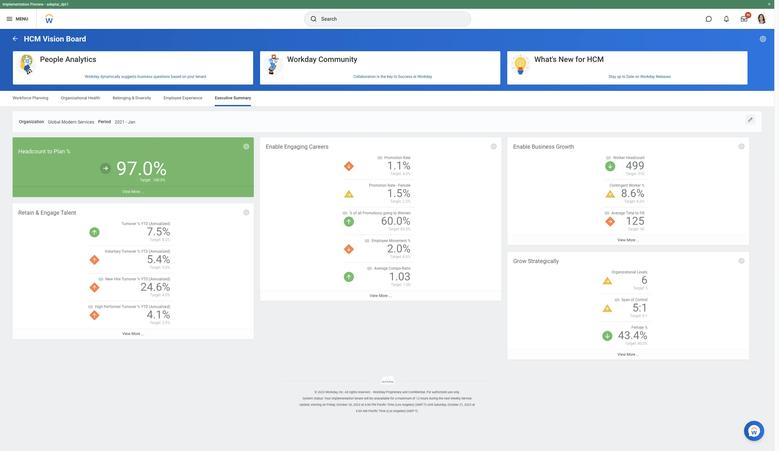 Task type: vqa. For each thing, say whether or not it's contained in the screenshot.


Task type: locate. For each thing, give the bounding box(es) containing it.
female down 6:1
[[632, 326, 644, 330]]

- inside enable engaging careers element
[[396, 184, 397, 188]]

target inside 43.4% target 40.0%
[[625, 342, 636, 346]]

angeles) down a
[[393, 410, 406, 413]]

headcount
[[18, 148, 46, 155], [626, 156, 645, 160]]

1 horizontal spatial 4.0%
[[403, 172, 411, 176]]

target for 2.0%
[[390, 255, 401, 260]]

... down 125 target 90
[[636, 238, 639, 243]]

enable inside 'element'
[[513, 144, 530, 150]]

1 horizontal spatial new
[[559, 55, 574, 64]]

12
[[416, 397, 420, 401]]

0 horizontal spatial (gmt-
[[406, 410, 415, 413]]

1 horizontal spatial tenant
[[354, 397, 363, 401]]

down good image down worker headcount
[[605, 161, 615, 172]]

friday,
[[327, 404, 336, 407]]

8.0% inside the 2.0% target 8.0%
[[403, 255, 411, 260]]

employee inside tab list
[[164, 96, 181, 100]]

0 horizontal spatial enable
[[266, 144, 283, 150]]

time
[[626, 211, 634, 216], [387, 404, 394, 407], [379, 410, 386, 413]]

employee left experience
[[164, 96, 181, 100]]

4.0% inside 1.1% target 4.0%
[[403, 172, 411, 176]]

high
[[95, 305, 103, 310]]

6:00 left am
[[356, 410, 362, 413]]

target for 6
[[633, 287, 644, 291]]

0 vertical spatial of
[[353, 211, 357, 216]]

... inside enable business growth 'element'
[[636, 238, 639, 243]]

worker left 499
[[613, 156, 625, 160]]

target left 2.5%
[[390, 200, 401, 204]]

1 vertical spatial down bad image
[[344, 245, 354, 255]]

view inside retain & engage talent element
[[122, 332, 131, 337]]

0 horizontal spatial hcm
[[24, 35, 41, 43]]

0 vertical spatial the
[[381, 74, 386, 79]]

the left next
[[439, 397, 443, 401]]

0 horizontal spatial organizational
[[61, 96, 87, 100]]

8.0% inside 7.5% target 8.0%
[[162, 238, 170, 242]]

target inside 60.0% target 45.0%
[[388, 227, 399, 232]]

tenant inside 97.0% main content
[[196, 74, 206, 79]]

target inside the 2.0% target 8.0%
[[390, 255, 401, 260]]

average for 1.03
[[374, 267, 388, 271]]

voluntary
[[105, 250, 121, 254]]

target for 1.03
[[391, 283, 402, 287]]

view for 8.6%
[[618, 238, 626, 243]]

2 horizontal spatial 8.0%
[[636, 200, 645, 204]]

more for 5.4%
[[131, 332, 140, 337]]

5:1
[[633, 302, 648, 315]]

0 horizontal spatial headcount
[[18, 148, 46, 155]]

0 horizontal spatial (los
[[386, 410, 393, 413]]

1 vertical spatial (gmt-
[[406, 410, 415, 413]]

% inside grow strategically element
[[645, 326, 648, 330]]

menu button
[[0, 9, 36, 29]]

neutral warning image
[[602, 277, 612, 285]]

1 horizontal spatial the
[[439, 397, 443, 401]]

...
[[141, 190, 144, 194], [636, 238, 639, 243], [389, 294, 392, 298], [141, 332, 144, 337], [636, 353, 639, 358]]

2 horizontal spatial time
[[626, 211, 634, 216]]

8.0% up 5.4% on the bottom left of page
[[162, 238, 170, 242]]

promotion left 1.5%
[[369, 184, 387, 188]]

target inside the 499 target 510
[[626, 172, 637, 176]]

average time to fill
[[612, 211, 645, 216]]

2 (annualized) from the top
[[149, 250, 170, 254]]

new left hire
[[105, 277, 113, 282]]

1 horizontal spatial at
[[413, 74, 417, 79]]

the right is on the left of the page
[[381, 74, 386, 79]]

turnover up the voluntary turnover % ytd (annualized)
[[122, 222, 136, 226]]

retain
[[18, 210, 34, 216]]

0 horizontal spatial &
[[36, 210, 39, 216]]

up bad image
[[89, 311, 99, 321]]

target left 40.0%
[[625, 342, 636, 346]]

for
[[576, 55, 585, 64], [390, 397, 394, 401]]

more for 8.6%
[[627, 238, 635, 243]]

1 horizontal spatial on
[[322, 404, 326, 407]]

ytd up the voluntary turnover % ytd (annualized)
[[141, 222, 148, 226]]

6
[[641, 274, 648, 287]]

target inside 1.03 target 1.00
[[391, 283, 402, 287]]

1 vertical spatial 6:00
[[356, 410, 362, 413]]

target inside the 24.6% target 4.0%
[[150, 294, 161, 298]]

1 vertical spatial 8.0%
[[162, 238, 170, 242]]

0 horizontal spatial 8.0%
[[162, 238, 170, 242]]

target down the turnover % ytd (annualized)
[[150, 238, 161, 242]]

target inside 5.4% target 5.0%
[[150, 266, 161, 270]]

organizational health
[[61, 96, 100, 100]]

(annualized)
[[149, 222, 170, 226], [149, 250, 170, 254], [149, 277, 170, 282], [149, 305, 170, 310]]

target inside 1.1% target 4.0%
[[390, 172, 401, 176]]

down good image left 43.4%
[[602, 332, 612, 342]]

target for 43.4%
[[625, 342, 636, 346]]

new hire turnover % ytd (annualized)
[[105, 277, 170, 282]]

organizational for organizational levels
[[612, 270, 636, 275]]

0 vertical spatial &
[[132, 96, 134, 100]]

4.0% inside the 24.6% target 4.0%
[[162, 294, 170, 298]]

0 horizontal spatial of
[[353, 211, 357, 216]]

0 vertical spatial implementation
[[3, 2, 29, 7]]

more inside enable engaging careers element
[[379, 294, 388, 298]]

0 vertical spatial for
[[576, 55, 585, 64]]

of left 12
[[412, 397, 415, 401]]

on right date in the right top of the page
[[635, 74, 639, 79]]

promotion for promotion rate - female
[[369, 184, 387, 188]]

target up 4.1%
[[150, 294, 161, 298]]

4.0% up 4.1%
[[162, 294, 170, 298]]

1 vertical spatial the
[[439, 397, 443, 401]]

0 vertical spatial organizational
[[61, 96, 87, 100]]

new inside retain & engage talent element
[[105, 277, 113, 282]]

2 vertical spatial 8.0%
[[403, 255, 411, 260]]

headcount up 510
[[626, 156, 645, 160]]

& left diversity
[[132, 96, 134, 100]]

0 horizontal spatial for
[[390, 397, 394, 401]]

workday,
[[326, 391, 338, 395]]

more down 125 target 90
[[627, 238, 635, 243]]

average for 125
[[612, 211, 625, 216]]

2 vertical spatial time
[[379, 410, 386, 413]]

125
[[626, 215, 645, 228]]

at inside "link"
[[413, 74, 417, 79]]

proprietary
[[386, 391, 402, 395]]

0 vertical spatial promotion
[[384, 156, 402, 160]]

1 enable from the left
[[266, 144, 283, 150]]

view more ... link down 1.03 target 1.00
[[260, 291, 501, 301]]

1 vertical spatial 4.0%
[[162, 294, 170, 298]]

configure grow strategically image
[[738, 258, 745, 265]]

up good image
[[344, 217, 354, 227], [344, 273, 354, 283]]

footer containing © 2023 workday, inc. all rights reserved. - workday proprietary and confidential. for authorized use only. system status: your implementation tenant will be unavailable for a maximum of 12 hours during the next weekly service update; starting on friday, october 20, 2023 at 6:00 pm pacific time (los angeles) (gmt-7) until saturday, october 21, 2023 at 6:00 am pacific time (los angeles) (gmt-7).
[[0, 376, 774, 415]]

view more ... inside enable engaging careers element
[[370, 294, 392, 298]]

6:00 left pm
[[365, 404, 371, 407]]

target left 3.5%
[[150, 321, 161, 326]]

up bad image
[[89, 255, 99, 265], [89, 283, 99, 293]]

1 down bad image from the top
[[344, 161, 354, 172]]

pm
[[372, 404, 376, 407]]

all
[[358, 211, 362, 216]]

1 vertical spatial time
[[387, 404, 394, 407]]

new inside button
[[559, 55, 574, 64]]

period element
[[115, 116, 135, 127]]

rate for promotion rate - female
[[388, 184, 395, 188]]

neutral good image
[[100, 163, 112, 175]]

target left 90
[[628, 227, 639, 232]]

tenant inside © 2023 workday, inc. all rights reserved. - workday proprietary and confidential. for authorized use only. system status: your implementation tenant will be unavailable for a maximum of 12 hours during the next weekly service update; starting on friday, october 20, 2023 at 6:00 pm pacific time (los angeles) (gmt-7) until saturday, october 21, 2023 at 6:00 am pacific time (los angeles) (gmt-7).
[[354, 397, 363, 401]]

view more ... link down 43.4% target 40.0%
[[508, 350, 749, 360]]

women
[[398, 211, 411, 216]]

target up promotion rate - female
[[390, 172, 401, 176]]

1 turnover from the top
[[122, 222, 136, 226]]

summary
[[233, 96, 251, 100]]

% down 6:1
[[645, 326, 648, 330]]

7.5% target 8.0%
[[147, 226, 170, 242]]

target for 24.6%
[[150, 294, 161, 298]]

0 horizontal spatial time
[[379, 410, 386, 413]]

1 horizontal spatial &
[[132, 96, 134, 100]]

0 vertical spatial 6:00
[[365, 404, 371, 407]]

2023 right '20,'
[[353, 404, 360, 407]]

turnover right hire
[[122, 277, 136, 282]]

0 horizontal spatial average
[[374, 267, 388, 271]]

1 october from the left
[[336, 404, 348, 407]]

2 october from the left
[[448, 404, 459, 407]]

target for 97.0%
[[140, 178, 151, 183]]

2.5%
[[403, 200, 411, 204]]

promotion for promotion rate
[[384, 156, 402, 160]]

1 vertical spatial &
[[36, 210, 39, 216]]

turnover right voluntary
[[122, 250, 136, 254]]

view more ... down "97.0% target 100.0%"
[[122, 190, 144, 194]]

of inside grow strategically element
[[631, 298, 634, 303]]

target up employee movement %
[[388, 227, 399, 232]]

enable for 499
[[513, 144, 530, 150]]

% down 510
[[642, 184, 645, 188]]

vision
[[43, 35, 64, 43]]

target
[[390, 172, 401, 176], [626, 172, 637, 176], [140, 178, 151, 183], [390, 200, 401, 204], [624, 200, 635, 204], [388, 227, 399, 232], [628, 227, 639, 232], [150, 238, 161, 242], [390, 255, 401, 260], [150, 266, 161, 270], [391, 283, 402, 287], [633, 287, 644, 291], [150, 294, 161, 298], [630, 314, 641, 319], [150, 321, 161, 326], [625, 342, 636, 346]]

target left 5
[[633, 287, 644, 291]]

0 horizontal spatial october
[[336, 404, 348, 407]]

based
[[171, 74, 181, 79]]

0 horizontal spatial female
[[398, 184, 411, 188]]

female up 2.5%
[[398, 184, 411, 188]]

organizational left levels
[[612, 270, 636, 275]]

for inside button
[[576, 55, 585, 64]]

tab list containing workforce planning
[[6, 91, 768, 106]]

enable
[[266, 144, 283, 150], [513, 144, 530, 150]]

target left the 1.00
[[391, 283, 402, 287]]

1 vertical spatial up good image
[[344, 273, 354, 283]]

average inside enable business growth 'element'
[[612, 211, 625, 216]]

global modern services
[[48, 120, 94, 125]]

0 vertical spatial rate
[[403, 156, 411, 160]]

0 horizontal spatial the
[[381, 74, 386, 79]]

target for 60.0%
[[388, 227, 399, 232]]

1 vertical spatial of
[[631, 298, 634, 303]]

view more ... for 5.4%
[[122, 332, 144, 337]]

view more ... link for 1.5%
[[260, 291, 501, 301]]

1 vertical spatial angeles)
[[393, 410, 406, 413]]

of left all at the left top
[[353, 211, 357, 216]]

8.0% up the ratio
[[403, 255, 411, 260]]

to inside enable business growth 'element'
[[635, 211, 639, 216]]

1 horizontal spatial female
[[632, 326, 644, 330]]

target up average time to fill
[[624, 200, 635, 204]]

at up am
[[361, 404, 364, 407]]

© 2023 workday, inc. all rights reserved. - workday proprietary and confidential. for authorized use only. system status: your implementation tenant will be unavailable for a maximum of 12 hours during the next weekly service update; starting on friday, october 20, 2023 at 6:00 pm pacific time (los angeles) (gmt-7) until saturday, october 21, 2023 at 6:00 am pacific time (los angeles) (gmt-7).
[[299, 391, 475, 413]]

organization element
[[48, 116, 94, 127]]

health
[[88, 96, 100, 100]]

target inside 8.6% target 8.0%
[[624, 200, 635, 204]]

1 horizontal spatial (gmt-
[[415, 404, 424, 407]]

0 vertical spatial average
[[612, 211, 625, 216]]

1 horizontal spatial october
[[448, 404, 459, 407]]

workday community
[[287, 55, 357, 64]]

8.0% up the fill
[[636, 200, 645, 204]]

tenant left will
[[354, 397, 363, 401]]

to inside enable engaging careers element
[[393, 211, 397, 216]]

down good image
[[605, 161, 615, 172], [602, 332, 612, 342]]

% left 7.5% on the left of page
[[137, 222, 140, 226]]

grow strategically element
[[508, 252, 749, 360]]

employee inside enable engaging careers element
[[372, 239, 388, 244]]

1 horizontal spatial hcm
[[587, 55, 604, 64]]

authorized
[[432, 391, 447, 395]]

24.6%
[[141, 281, 170, 294]]

1 vertical spatial female
[[632, 326, 644, 330]]

- down 1.1% target 4.0%
[[396, 184, 397, 188]]

- up the be
[[372, 391, 372, 395]]

enable left business
[[513, 144, 530, 150]]

8.0% inside 8.6% target 8.0%
[[636, 200, 645, 204]]

time inside enable business growth 'element'
[[626, 211, 634, 216]]

view more ... link for 5.4%
[[13, 329, 254, 340]]

of
[[353, 211, 357, 216], [631, 298, 634, 303], [412, 397, 415, 401]]

1.03 target 1.00
[[389, 271, 411, 287]]

what's
[[534, 55, 557, 64]]

view inside enable engaging careers element
[[370, 294, 378, 298]]

more inside retain & engage talent element
[[131, 332, 140, 337]]

up good image for 60.0%
[[344, 217, 354, 227]]

to inside "link"
[[394, 74, 397, 79]]

... for 8.6%
[[636, 238, 639, 243]]

of for 5:1
[[631, 298, 634, 303]]

1 vertical spatial promotion
[[369, 184, 387, 188]]

organizational inside tab list
[[61, 96, 87, 100]]

promotion
[[384, 156, 402, 160], [369, 184, 387, 188]]

on left the your
[[182, 74, 186, 79]]

1 vertical spatial employee
[[372, 239, 388, 244]]

of right span
[[631, 298, 634, 303]]

configure retain & engage talent image
[[243, 209, 250, 216]]

1 vertical spatial worker
[[629, 184, 641, 188]]

... down 40.0%
[[636, 353, 639, 358]]

enable left engaging
[[266, 144, 283, 150]]

4.1%
[[147, 309, 170, 322]]

is
[[377, 74, 380, 79]]

4.0% down promotion rate
[[403, 172, 411, 176]]

view more ... inside retain & engage talent element
[[122, 332, 144, 337]]

previous page image
[[11, 35, 19, 42]]

view more ... link down 90
[[508, 235, 749, 246]]

stay
[[609, 74, 616, 79]]

average compa-ratio
[[374, 267, 411, 271]]

up good image for 1.03
[[344, 273, 354, 283]]

... down 1.03 target 1.00
[[389, 294, 392, 298]]

during
[[429, 397, 438, 401]]

configure this page image
[[759, 35, 767, 43]]

update;
[[299, 404, 310, 407]]

at right success on the right of page
[[413, 74, 417, 79]]

tab list
[[6, 91, 768, 106]]

span
[[622, 298, 630, 303]]

0 vertical spatial 8.0%
[[636, 200, 645, 204]]

0 horizontal spatial 6:00
[[356, 410, 362, 413]]

0 vertical spatial 4.0%
[[403, 172, 411, 176]]

promotion up promotion rate - female
[[384, 156, 402, 160]]

1 vertical spatial rate
[[388, 184, 395, 188]]

1 vertical spatial average
[[374, 267, 388, 271]]

headcount left plan
[[18, 148, 46, 155]]

target left 510
[[626, 172, 637, 176]]

0 horizontal spatial employee
[[164, 96, 181, 100]]

1 vertical spatial hcm
[[587, 55, 604, 64]]

releases
[[656, 74, 671, 79]]

0 vertical spatial up bad image
[[89, 255, 99, 265]]

... inside retain & engage talent element
[[141, 332, 144, 337]]

43.4% target 40.0%
[[618, 330, 648, 346]]

view more ... for 1.5%
[[370, 294, 392, 298]]

target inside 125 target 90
[[628, 227, 639, 232]]

more inside enable business growth 'element'
[[627, 238, 635, 243]]

view more ... for 8.6%
[[618, 238, 639, 243]]

october down weekly
[[448, 404, 459, 407]]

workday dynamically suggests business questions based on your tenant
[[85, 74, 206, 79]]

(los down unavailable
[[386, 410, 393, 413]]

view
[[122, 190, 131, 194], [618, 238, 626, 243], [370, 294, 378, 298], [122, 332, 131, 337], [618, 353, 626, 358]]

view for 5.4%
[[122, 332, 131, 337]]

tenant right the your
[[196, 74, 206, 79]]

more down 43.4% target 40.0%
[[627, 353, 635, 358]]

1 horizontal spatial worker
[[629, 184, 641, 188]]

0 horizontal spatial new
[[105, 277, 113, 282]]

implementation down inc.
[[332, 397, 354, 401]]

0 vertical spatial worker
[[613, 156, 625, 160]]

8.0%
[[636, 200, 645, 204], [162, 238, 170, 242], [403, 255, 411, 260]]

saturday,
[[434, 404, 447, 407]]

&
[[132, 96, 134, 100], [36, 210, 39, 216]]

implementation inside © 2023 workday, inc. all rights reserved. - workday proprietary and confidential. for authorized use only. system status: your implementation tenant will be unavailable for a maximum of 12 hours during the next weekly service update; starting on friday, october 20, 2023 at 6:00 pm pacific time (los angeles) (gmt-7) until saturday, october 21, 2023 at 6:00 am pacific time (los angeles) (gmt-7).
[[332, 397, 354, 401]]

more inside grow strategically element
[[627, 353, 635, 358]]

target left the 5.0%
[[150, 266, 161, 270]]

- inside menu banner
[[44, 2, 46, 7]]

1 horizontal spatial (los
[[395, 404, 401, 407]]

down bad image
[[344, 161, 354, 172], [344, 245, 354, 255]]

enable for 1.1%
[[266, 144, 283, 150]]

1 vertical spatial up bad image
[[89, 283, 99, 293]]

october left '20,'
[[336, 404, 348, 407]]

0 vertical spatial new
[[559, 55, 574, 64]]

pacific down pm
[[368, 410, 378, 413]]

levels
[[637, 270, 648, 275]]

average inside enable engaging careers element
[[374, 267, 388, 271]]

2 ytd from the top
[[141, 250, 148, 254]]

hcm inside the what's new for hcm button
[[587, 55, 604, 64]]

target inside "97.0% target 100.0%"
[[140, 178, 151, 183]]

43.4%
[[618, 330, 648, 343]]

... down high performer turnover % ytd (annualized)
[[141, 332, 144, 337]]

to right 'key'
[[394, 74, 397, 79]]

target inside 6 target 5
[[633, 287, 644, 291]]

2 enable from the left
[[513, 144, 530, 150]]

0 horizontal spatial rate
[[388, 184, 395, 188]]

1 vertical spatial for
[[390, 397, 394, 401]]

0 vertical spatial headcount
[[18, 148, 46, 155]]

(gmt- down 'maximum' on the bottom of the page
[[406, 410, 415, 413]]

4.0%
[[403, 172, 411, 176], [162, 294, 170, 298]]

0 vertical spatial tenant
[[196, 74, 206, 79]]

97.0%
[[116, 158, 167, 180]]

strategically
[[528, 258, 559, 265]]

target up compa-
[[390, 255, 401, 260]]

0 vertical spatial time
[[626, 211, 634, 216]]

view more ... down 125 target 90
[[618, 238, 639, 243]]

1.03
[[389, 271, 411, 284]]

5
[[645, 287, 648, 291]]

all
[[345, 391, 348, 395]]

Global Modern Services text field
[[48, 116, 94, 127]]

0 vertical spatial up good image
[[344, 217, 354, 227]]

target for 5.4%
[[150, 266, 161, 270]]

employee
[[164, 96, 181, 100], [372, 239, 388, 244]]

0 vertical spatial down bad image
[[344, 161, 354, 172]]

worker headcount
[[613, 156, 645, 160]]

1 up good image from the top
[[344, 217, 354, 227]]

average left compa-
[[374, 267, 388, 271]]

target for 8.6%
[[624, 200, 635, 204]]

target for 4.1%
[[150, 321, 161, 326]]

configure enable business growth image
[[738, 143, 745, 150]]

average up neutral bad icon on the right of page
[[612, 211, 625, 216]]

1 horizontal spatial employee
[[372, 239, 388, 244]]

grow strategically
[[513, 258, 559, 265]]

2 up bad image from the top
[[89, 283, 99, 293]]

to left the fill
[[635, 211, 639, 216]]

view for 1.5%
[[370, 294, 378, 298]]

%
[[66, 148, 70, 155], [642, 184, 645, 188], [350, 211, 352, 216], [137, 222, 140, 226], [408, 239, 411, 244], [137, 250, 140, 254], [137, 277, 140, 282], [137, 305, 140, 310], [645, 326, 648, 330]]

ytd down 7.5% target 8.0%
[[141, 250, 148, 254]]

1 up bad image from the top
[[89, 255, 99, 265]]

0 vertical spatial pacific
[[377, 404, 387, 407]]

1 horizontal spatial organizational
[[612, 270, 636, 275]]

target inside 7.5% target 8.0%
[[150, 238, 161, 242]]

2.0% target 8.0%
[[387, 243, 411, 260]]

30
[[746, 13, 750, 17]]

implementation inside menu banner
[[3, 2, 29, 7]]

workday inside "link"
[[417, 74, 432, 79]]

1.1%
[[387, 160, 411, 173]]

6:1
[[642, 314, 648, 319]]

up bad image down up good image
[[89, 255, 99, 265]]

promotion rate - female
[[369, 184, 411, 188]]

0 horizontal spatial implementation
[[3, 2, 29, 7]]

implementation up menu 'dropdown button' at the top
[[3, 2, 29, 7]]

- left jan on the top
[[126, 120, 127, 125]]

view more ... down 43.4% target 40.0%
[[618, 353, 639, 358]]

organizational inside grow strategically element
[[612, 270, 636, 275]]

Search Workday  search field
[[321, 12, 458, 26]]

be
[[370, 397, 373, 401]]

angeles) down 'maximum' on the bottom of the page
[[402, 404, 414, 407]]

target for 125
[[628, 227, 639, 232]]

0 vertical spatial (los
[[395, 404, 401, 407]]

1 horizontal spatial for
[[576, 55, 585, 64]]

1 horizontal spatial implementation
[[332, 397, 354, 401]]

view inside enable business growth 'element'
[[618, 238, 626, 243]]

0 horizontal spatial 4.0%
[[162, 294, 170, 298]]

enable business growth element
[[508, 138, 749, 246]]

view more ... inside enable business growth 'element'
[[618, 238, 639, 243]]

view more ... link down "97.0% target 100.0%"
[[13, 187, 254, 197]]

5.4%
[[147, 254, 170, 266]]

target inside 1.5% target 2.5%
[[390, 200, 401, 204]]

what's new for hcm
[[534, 55, 604, 64]]

headcount inside enable business growth 'element'
[[626, 156, 645, 160]]

employee left movement
[[372, 239, 388, 244]]

of inside enable engaging careers element
[[353, 211, 357, 216]]

view more ... down 1.03 target 1.00
[[370, 294, 392, 298]]

rate
[[403, 156, 411, 160], [388, 184, 395, 188]]

2 down bad image from the top
[[344, 245, 354, 255]]

2 up good image from the top
[[344, 273, 354, 283]]

footer
[[0, 376, 774, 415]]

success
[[398, 74, 412, 79]]

maximum
[[398, 397, 412, 401]]

target inside the 5:1 target 6:1
[[630, 314, 641, 319]]

at right 21,
[[472, 404, 475, 407]]

... inside enable engaging careers element
[[389, 294, 392, 298]]

talent
[[61, 210, 76, 216]]

worker down 510
[[629, 184, 641, 188]]

target inside '4.1% target 3.5%'
[[150, 321, 161, 326]]

0 vertical spatial female
[[398, 184, 411, 188]]

workday inside © 2023 workday, inc. all rights reserved. - workday proprietary and confidential. for authorized use only. system status: your implementation tenant will be unavailable for a maximum of 12 hours during the next weekly service update; starting on friday, october 20, 2023 at 6:00 pm pacific time (los angeles) (gmt-7) until saturday, october 21, 2023 at 6:00 am pacific time (los angeles) (gmt-7).
[[373, 391, 385, 395]]

1 horizontal spatial average
[[612, 211, 625, 216]]

pacific down unavailable
[[377, 404, 387, 407]]

more for 1.5%
[[379, 294, 388, 298]]

0 horizontal spatial tenant
[[196, 74, 206, 79]]

0 vertical spatial employee
[[164, 96, 181, 100]]



Task type: describe. For each thing, give the bounding box(es) containing it.
1.1% target 4.0%
[[387, 160, 411, 176]]

collaboration
[[353, 74, 376, 79]]

suggests
[[121, 74, 137, 79]]

60.0% target 45.0%
[[381, 215, 411, 232]]

workday inside "button"
[[287, 55, 317, 64]]

0 vertical spatial hcm
[[24, 35, 41, 43]]

target for 7.5%
[[150, 238, 161, 242]]

on inside © 2023 workday, inc. all rights reserved. - workday proprietary and confidential. for authorized use only. system status: your implementation tenant will be unavailable for a maximum of 12 hours during the next weekly service update; starting on friday, october 20, 2023 at 6:00 pm pacific time (los angeles) (gmt-7) until saturday, october 21, 2023 at 6:00 am pacific time (los angeles) (gmt-7).
[[322, 404, 326, 407]]

a
[[395, 397, 397, 401]]

8.6%
[[621, 187, 645, 200]]

of for 60.0%
[[353, 211, 357, 216]]

0 horizontal spatial at
[[361, 404, 364, 407]]

planning
[[32, 96, 48, 100]]

0 horizontal spatial 2023
[[318, 391, 325, 395]]

date
[[626, 74, 634, 79]]

enable engaging careers
[[266, 144, 329, 150]]

target for 1.5%
[[390, 200, 401, 204]]

unavailable
[[374, 397, 390, 401]]

workday dynamically suggests business questions based on your tenant link
[[13, 72, 253, 81]]

for inside © 2023 workday, inc. all rights reserved. - workday proprietary and confidential. for authorized use only. system status: your implementation tenant will be unavailable for a maximum of 12 hours during the next weekly service update; starting on friday, october 20, 2023 at 6:00 pm pacific time (los angeles) (gmt-7) until saturday, october 21, 2023 at 6:00 am pacific time (los angeles) (gmt-7).
[[390, 397, 394, 401]]

100.0%
[[153, 178, 165, 183]]

& for belonging
[[132, 96, 134, 100]]

125 target 90
[[626, 215, 645, 232]]

female inside enable engaging careers element
[[398, 184, 411, 188]]

% right plan
[[66, 148, 70, 155]]

menu banner
[[0, 0, 774, 29]]

% right movement
[[408, 239, 411, 244]]

up warning image
[[605, 191, 615, 198]]

1 horizontal spatial time
[[387, 404, 394, 407]]

movement
[[389, 239, 407, 244]]

- inside text box
[[126, 120, 127, 125]]

business
[[532, 144, 555, 150]]

2 horizontal spatial at
[[472, 404, 475, 407]]

collaboration is the key to success at workday link
[[260, 72, 500, 81]]

2021 - jan
[[115, 120, 135, 125]]

97.0% main content
[[0, 29, 774, 366]]

notifications large image
[[723, 16, 730, 22]]

organizational levels
[[612, 270, 648, 275]]

2 horizontal spatial on
[[635, 74, 639, 79]]

4.0% for 24.6%
[[162, 294, 170, 298]]

down bad image for 2.0%
[[344, 245, 354, 255]]

headcount to plan %
[[18, 148, 70, 155]]

1 horizontal spatial 6:00
[[365, 404, 371, 407]]

% left the 24.6%
[[137, 277, 140, 282]]

female %
[[632, 326, 648, 330]]

preview
[[30, 2, 44, 7]]

organizational for organizational health
[[61, 96, 87, 100]]

40.0%
[[637, 342, 648, 346]]

of inside © 2023 workday, inc. all rights reserved. - workday proprietary and confidential. for authorized use only. system status: your implementation tenant will be unavailable for a maximum of 12 hours during the next weekly service update; starting on friday, october 20, 2023 at 6:00 pm pacific time (los angeles) (gmt-7) until saturday, october 21, 2023 at 6:00 am pacific time (los angeles) (gmt-7).
[[412, 397, 415, 401]]

compa-
[[389, 267, 402, 271]]

6 target 5
[[633, 274, 648, 291]]

2021
[[115, 120, 125, 125]]

edit image
[[747, 117, 754, 123]]

1 vertical spatial down good image
[[602, 332, 612, 342]]

30 button
[[737, 12, 751, 26]]

executive
[[215, 96, 232, 100]]

3 (annualized) from the top
[[149, 277, 170, 282]]

the inside "link"
[[381, 74, 386, 79]]

... down "97.0% target 100.0%"
[[141, 190, 144, 194]]

to right up
[[622, 74, 626, 79]]

retain & engage talent element
[[13, 204, 254, 340]]

your
[[187, 74, 195, 79]]

0 vertical spatial (gmt-
[[415, 404, 424, 407]]

- inside © 2023 workday, inc. all rights reserved. - workday proprietary and confidential. for authorized use only. system status: your implementation tenant will be unavailable for a maximum of 12 hours during the next weekly service update; starting on friday, october 20, 2023 at 6:00 pm pacific time (los angeles) (gmt-7) until saturday, october 21, 2023 at 6:00 am pacific time (los angeles) (gmt-7).
[[372, 391, 372, 395]]

belonging & diversity
[[113, 96, 151, 100]]

... inside grow strategically element
[[636, 353, 639, 358]]

2 turnover from the top
[[122, 250, 136, 254]]

1 vertical spatial (los
[[386, 410, 393, 413]]

4 turnover from the top
[[122, 305, 136, 310]]

rights
[[349, 391, 357, 395]]

tab list inside 97.0% main content
[[6, 91, 768, 106]]

people analytics
[[40, 55, 96, 64]]

hire
[[114, 277, 121, 282]]

4 (annualized) from the top
[[149, 305, 170, 310]]

jan
[[128, 120, 135, 125]]

workday community button
[[260, 51, 500, 75]]

0 vertical spatial angeles)
[[402, 404, 414, 407]]

configure enable engaging careers image
[[490, 143, 497, 150]]

0 vertical spatial down good image
[[605, 161, 615, 172]]

modern
[[61, 120, 77, 125]]

employee movement %
[[372, 239, 411, 244]]

inbox large image
[[741, 16, 747, 22]]

enable engaging careers element
[[260, 138, 501, 301]]

5.4% target 5.0%
[[147, 254, 170, 270]]

key
[[387, 74, 393, 79]]

3 ytd from the top
[[141, 277, 148, 282]]

going
[[383, 211, 392, 216]]

% left 5.4% on the bottom left of page
[[137, 250, 140, 254]]

20,
[[348, 404, 353, 407]]

employee for employee experience
[[164, 96, 181, 100]]

system
[[303, 397, 313, 401]]

2 horizontal spatial 2023
[[464, 404, 471, 407]]

3 turnover from the top
[[122, 277, 136, 282]]

... for 5.4%
[[141, 332, 144, 337]]

% left 4.1%
[[137, 305, 140, 310]]

justify image
[[6, 15, 13, 23]]

adeptai_dpt1
[[47, 2, 69, 7]]

neutral warning image
[[344, 191, 354, 198]]

workforce
[[13, 96, 31, 100]]

% inside enable business growth 'element'
[[642, 184, 645, 188]]

510
[[638, 172, 645, 176]]

4 ytd from the top
[[141, 305, 148, 310]]

employee for employee movement %
[[372, 239, 388, 244]]

turnover % ytd (annualized)
[[122, 222, 170, 226]]

97.0% target 100.0%
[[116, 158, 167, 183]]

0 horizontal spatial on
[[182, 74, 186, 79]]

profile logan mcneil image
[[757, 14, 767, 25]]

your
[[324, 397, 331, 401]]

2021 - Jan text field
[[115, 116, 135, 127]]

executive summary
[[215, 96, 251, 100]]

1 ytd from the top
[[141, 222, 148, 226]]

8.6% target 8.0%
[[621, 187, 645, 204]]

target for 5:1
[[630, 314, 641, 319]]

8.0% for 8.6%
[[636, 200, 645, 204]]

inc.
[[339, 391, 344, 395]]

7).
[[415, 410, 419, 413]]

belonging
[[113, 96, 131, 100]]

% of all promotions going to women
[[350, 211, 411, 216]]

1 vertical spatial pacific
[[368, 410, 378, 413]]

rate for promotion rate
[[403, 156, 411, 160]]

4.0% for 1.1%
[[403, 172, 411, 176]]

contingent worker %
[[610, 184, 645, 188]]

will
[[364, 397, 369, 401]]

to left plan
[[47, 148, 52, 155]]

hcm vision board
[[24, 35, 86, 43]]

view more ... link for 8.6%
[[508, 235, 749, 246]]

more down "97.0% target 100.0%"
[[131, 190, 140, 194]]

2.0%
[[387, 243, 411, 256]]

menu
[[16, 16, 28, 21]]

enable business growth
[[513, 144, 574, 150]]

down bad image for 1.1%
[[344, 161, 354, 172]]

% left all at the left top
[[350, 211, 352, 216]]

1 (annualized) from the top
[[149, 222, 170, 226]]

60.0%
[[381, 215, 411, 228]]

reserved.
[[358, 391, 371, 395]]

1.5% target 2.5%
[[387, 187, 411, 204]]

& for retain
[[36, 210, 39, 216]]

1.5%
[[387, 187, 411, 200]]

... for 1.5%
[[389, 294, 392, 298]]

close environment banner image
[[767, 2, 771, 6]]

control
[[635, 298, 648, 303]]

organization
[[19, 119, 44, 124]]

engaging
[[284, 144, 308, 150]]

view inside grow strategically element
[[618, 353, 626, 358]]

configure image
[[243, 143, 250, 150]]

growth
[[556, 144, 574, 150]]

up good image
[[89, 228, 99, 238]]

view more ... inside grow strategically element
[[618, 353, 639, 358]]

use
[[448, 391, 453, 395]]

up warning image
[[602, 305, 612, 313]]

female inside grow strategically element
[[632, 326, 644, 330]]

the inside © 2023 workday, inc. all rights reserved. - workday proprietary and confidential. for authorized use only. system status: your implementation tenant will be unavailable for a maximum of 12 hours during the next weekly service update; starting on friday, october 20, 2023 at 6:00 pm pacific time (los angeles) (gmt-7) until saturday, october 21, 2023 at 6:00 am pacific time (los angeles) (gmt-7).
[[439, 397, 443, 401]]

search image
[[310, 15, 317, 23]]

confidential.
[[408, 391, 426, 395]]

target for 1.1%
[[390, 172, 401, 176]]

7.5%
[[147, 226, 170, 239]]

neutral bad image
[[605, 217, 615, 227]]

engage
[[41, 210, 59, 216]]

people analytics button
[[13, 51, 253, 75]]

8.0% for 7.5%
[[162, 238, 170, 242]]

span of control
[[622, 298, 648, 303]]

am
[[363, 410, 368, 413]]

1 horizontal spatial 2023
[[353, 404, 360, 407]]

diversity
[[135, 96, 151, 100]]

21,
[[459, 404, 464, 407]]

careers
[[309, 144, 329, 150]]

0 horizontal spatial worker
[[613, 156, 625, 160]]

target for 499
[[626, 172, 637, 176]]



